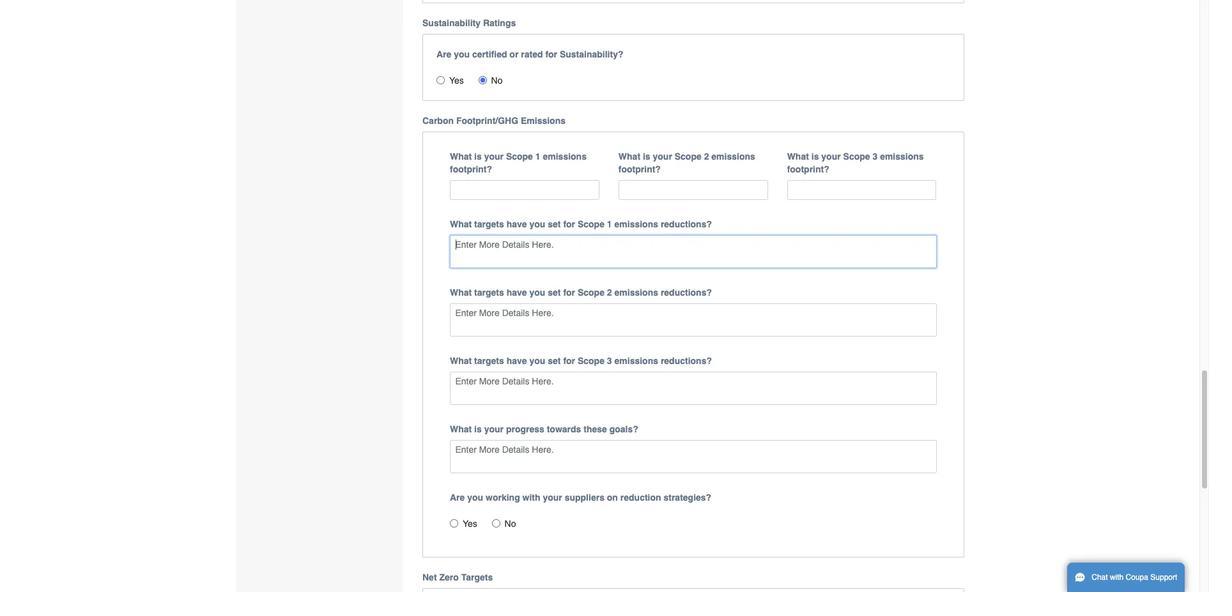 Task type: describe. For each thing, give the bounding box(es) containing it.
footprint? for what is your scope 3 emissions footprint?
[[788, 164, 830, 175]]

net
[[423, 573, 437, 583]]

scope inside the what is your scope 2 emissions footprint?
[[675, 152, 702, 162]]

rated
[[521, 49, 543, 60]]

carbon footprint/ghg emissions
[[423, 116, 566, 126]]

what for what is your scope 1 emissions footprint?
[[450, 152, 472, 162]]

yes for working
[[463, 519, 478, 529]]

ratings
[[483, 18, 516, 28]]

what for what is your progress towards these goals?
[[450, 424, 472, 435]]

on
[[607, 493, 618, 503]]

are you certified or rated for sustainability?
[[437, 49, 624, 60]]

your for what is your scope 2 emissions footprint?
[[653, 152, 673, 162]]

emissions inside the what is your scope 2 emissions footprint?
[[712, 152, 756, 162]]

you for what targets have you set for scope 1 emissions reductions?
[[530, 219, 546, 229]]

have for what targets have you set for scope 3 emissions reductions?
[[507, 356, 527, 366]]

sustainability
[[423, 18, 481, 28]]

goals?
[[610, 424, 639, 435]]

chat with coupa support
[[1092, 574, 1178, 583]]

is for what is your scope 2 emissions footprint?
[[643, 152, 651, 162]]

reduction
[[621, 493, 662, 503]]

yes for certified
[[450, 76, 464, 86]]

for for 1
[[564, 219, 576, 229]]

for for 3
[[564, 356, 576, 366]]

are you working with your suppliers on reduction strategies?
[[450, 493, 712, 503]]

your left suppliers
[[543, 493, 563, 503]]

your for what is your scope 1 emissions footprint?
[[484, 152, 504, 162]]

strategies?
[[664, 493, 712, 503]]

1 vertical spatial 1
[[607, 219, 612, 229]]

what for what targets have you set for scope 2 emissions reductions?
[[450, 288, 472, 298]]

emissions up "what targets have you set for scope 1 emissions reductions?" text box
[[615, 219, 659, 229]]

you for what targets have you set for scope 3 emissions reductions?
[[530, 356, 546, 366]]

are for are you certified or rated for sustainability?
[[437, 49, 452, 60]]

what for what is your scope 2 emissions footprint?
[[619, 152, 641, 162]]

What is your Scope 1 emissions footprint? text field
[[450, 180, 600, 200]]

suppliers
[[565, 493, 605, 503]]

set for 3
[[548, 356, 561, 366]]

support
[[1151, 574, 1178, 583]]

targets for what targets have you set for scope 2 emissions reductions?
[[475, 288, 504, 298]]

your for what is your progress towards these goals?
[[484, 424, 504, 435]]

what targets have you set for scope 1 emissions reductions?
[[450, 219, 712, 229]]

for for 2
[[564, 288, 576, 298]]

your for what is your scope 3 emissions footprint?
[[822, 152, 841, 162]]

what is your scope 1 emissions footprint?
[[450, 152, 587, 175]]

emissions up what targets have you set for scope 2 emissions reductions? text box on the bottom
[[615, 288, 659, 298]]

0 horizontal spatial with
[[523, 493, 541, 503]]

these
[[584, 424, 607, 435]]

or
[[510, 49, 519, 60]]

reductions? for what targets have you set for scope 3 emissions reductions?
[[661, 356, 712, 366]]

coupa
[[1126, 574, 1149, 583]]

what targets have you set for scope 2 emissions reductions?
[[450, 288, 712, 298]]



Task type: locate. For each thing, give the bounding box(es) containing it.
1 horizontal spatial with
[[1111, 574, 1124, 583]]

what for what targets have you set for scope 3 emissions reductions?
[[450, 356, 472, 366]]

footprint? up 'what is your scope 2 emissions footprint?' text box
[[619, 164, 661, 175]]

you for what targets have you set for scope 2 emissions reductions?
[[530, 288, 546, 298]]

What is your Scope 3 emissions footprint? text field
[[788, 180, 937, 200]]

targets for what targets have you set for scope 1 emissions reductions?
[[475, 219, 504, 229]]

reductions? for what targets have you set for scope 1 emissions reductions?
[[661, 219, 712, 229]]

2 have from the top
[[507, 288, 527, 298]]

emissions down emissions
[[543, 152, 587, 162]]

2 vertical spatial set
[[548, 356, 561, 366]]

3 footprint? from the left
[[788, 164, 830, 175]]

what
[[450, 152, 472, 162], [619, 152, 641, 162], [788, 152, 809, 162], [450, 219, 472, 229], [450, 288, 472, 298], [450, 356, 472, 366], [450, 424, 472, 435]]

targets
[[461, 573, 493, 583]]

is inside the what is your scope 1 emissions footprint?
[[475, 152, 482, 162]]

have
[[507, 219, 527, 229], [507, 288, 527, 298], [507, 356, 527, 366]]

progress
[[506, 424, 545, 435]]

3 set from the top
[[548, 356, 561, 366]]

with right chat
[[1111, 574, 1124, 583]]

scope inside the what is your scope 1 emissions footprint?
[[506, 152, 533, 162]]

1 horizontal spatial 3
[[873, 152, 878, 162]]

reductions? up "what targets have you set for scope 1 emissions reductions?" text box
[[661, 219, 712, 229]]

0 vertical spatial set
[[548, 219, 561, 229]]

footprint? for what is your scope 2 emissions footprint?
[[619, 164, 661, 175]]

2 horizontal spatial footprint?
[[788, 164, 830, 175]]

targets for what targets have you set for scope 3 emissions reductions?
[[475, 356, 504, 366]]

for
[[546, 49, 558, 60], [564, 219, 576, 229], [564, 288, 576, 298], [564, 356, 576, 366]]

0 horizontal spatial 3
[[607, 356, 612, 366]]

is inside the what is your scope 2 emissions footprint?
[[643, 152, 651, 162]]

0 vertical spatial have
[[507, 219, 527, 229]]

emissions
[[521, 116, 566, 126]]

set for 1
[[548, 219, 561, 229]]

0 vertical spatial 2
[[704, 152, 709, 162]]

emissions
[[543, 152, 587, 162], [712, 152, 756, 162], [881, 152, 924, 162], [615, 219, 659, 229], [615, 288, 659, 298], [615, 356, 659, 366]]

what for what targets have you set for scope 1 emissions reductions?
[[450, 219, 472, 229]]

zero
[[440, 573, 459, 583]]

what inside the what is your scope 1 emissions footprint?
[[450, 152, 472, 162]]

What is your progress towards these goals? text field
[[450, 440, 937, 474]]

no
[[491, 76, 503, 86], [505, 519, 516, 529]]

have for what targets have you set for scope 2 emissions reductions?
[[507, 288, 527, 298]]

chat
[[1092, 574, 1109, 583]]

reductions?
[[661, 219, 712, 229], [661, 288, 712, 298], [661, 356, 712, 366]]

3 inside what is your scope 3 emissions footprint?
[[873, 152, 878, 162]]

reductions? for what targets have you set for scope 2 emissions reductions?
[[661, 288, 712, 298]]

What targets have you set for Scope 2 emissions reductions? text field
[[450, 304, 937, 337]]

2 set from the top
[[548, 288, 561, 298]]

are down sustainability
[[437, 49, 452, 60]]

3
[[873, 152, 878, 162], [607, 356, 612, 366]]

have for what targets have you set for scope 1 emissions reductions?
[[507, 219, 527, 229]]

with inside button
[[1111, 574, 1124, 583]]

footprint?
[[450, 164, 492, 175], [619, 164, 661, 175], [788, 164, 830, 175]]

what is your progress towards these goals?
[[450, 424, 639, 435]]

footprint? inside the what is your scope 2 emissions footprint?
[[619, 164, 661, 175]]

no for certified
[[491, 76, 503, 86]]

0 horizontal spatial footprint?
[[450, 164, 492, 175]]

footprint? down 'footprint/ghg' at the left of the page
[[450, 164, 492, 175]]

your down carbon footprint/ghg emissions on the top of the page
[[484, 152, 504, 162]]

1 vertical spatial reductions?
[[661, 288, 712, 298]]

1
[[536, 152, 541, 162], [607, 219, 612, 229]]

2 footprint? from the left
[[619, 164, 661, 175]]

set for 2
[[548, 288, 561, 298]]

no down working
[[505, 519, 516, 529]]

0 vertical spatial with
[[523, 493, 541, 503]]

emissions inside the what is your scope 1 emissions footprint?
[[543, 152, 587, 162]]

emissions inside what is your scope 3 emissions footprint?
[[881, 152, 924, 162]]

1 set from the top
[[548, 219, 561, 229]]

is up 'what is your scope 2 emissions footprint?' text box
[[643, 152, 651, 162]]

None radio
[[479, 76, 487, 85]]

1 targets from the top
[[475, 219, 504, 229]]

2
[[704, 152, 709, 162], [607, 288, 612, 298]]

what for what is your scope 3 emissions footprint?
[[788, 152, 809, 162]]

reductions? up what targets have you set for scope 3 emissions reductions? text box
[[661, 356, 712, 366]]

is down 'footprint/ghg' at the left of the page
[[475, 152, 482, 162]]

1 footprint? from the left
[[450, 164, 492, 175]]

footprint/ghg
[[456, 116, 519, 126]]

your inside what is your scope 3 emissions footprint?
[[822, 152, 841, 162]]

What is your Scope 2 emissions footprint? text field
[[619, 180, 768, 200]]

with right working
[[523, 493, 541, 503]]

1 vertical spatial 3
[[607, 356, 612, 366]]

1 reductions? from the top
[[661, 219, 712, 229]]

None radio
[[437, 76, 445, 85], [450, 520, 458, 528], [492, 520, 500, 528], [437, 76, 445, 85], [450, 520, 458, 528], [492, 520, 500, 528]]

2 vertical spatial reductions?
[[661, 356, 712, 366]]

you
[[454, 49, 470, 60], [530, 219, 546, 229], [530, 288, 546, 298], [530, 356, 546, 366], [468, 493, 483, 503]]

what inside the what is your scope 2 emissions footprint?
[[619, 152, 641, 162]]

sustainability ratings
[[423, 18, 516, 28]]

What targets have you set for Scope 3 emissions reductions? text field
[[450, 372, 937, 405]]

1 vertical spatial targets
[[475, 288, 504, 298]]

what is your scope 2 emissions footprint?
[[619, 152, 756, 175]]

emissions up 'what is your scope 3 emissions footprint?' text box
[[881, 152, 924, 162]]

1 horizontal spatial no
[[505, 519, 516, 529]]

What targets have you set for Scope 1 emissions reductions? text field
[[450, 235, 937, 268]]

no down certified
[[491, 76, 503, 86]]

working
[[486, 493, 520, 503]]

chat with coupa support button
[[1068, 563, 1186, 593]]

1 horizontal spatial 1
[[607, 219, 612, 229]]

are
[[437, 49, 452, 60], [450, 493, 465, 503]]

1 vertical spatial are
[[450, 493, 465, 503]]

what inside what is your scope 3 emissions footprint?
[[788, 152, 809, 162]]

your up 'what is your scope 3 emissions footprint?' text box
[[822, 152, 841, 162]]

carbon
[[423, 116, 454, 126]]

1 inside the what is your scope 1 emissions footprint?
[[536, 152, 541, 162]]

3 have from the top
[[507, 356, 527, 366]]

0 vertical spatial 1
[[536, 152, 541, 162]]

is for what is your scope 3 emissions footprint?
[[812, 152, 819, 162]]

footprint? up 'what is your scope 3 emissions footprint?' text box
[[788, 164, 830, 175]]

2 inside the what is your scope 2 emissions footprint?
[[704, 152, 709, 162]]

scope
[[506, 152, 533, 162], [675, 152, 702, 162], [844, 152, 871, 162], [578, 219, 605, 229], [578, 288, 605, 298], [578, 356, 605, 366]]

2 targets from the top
[[475, 288, 504, 298]]

0 vertical spatial targets
[[475, 219, 504, 229]]

footprint? inside the what is your scope 1 emissions footprint?
[[450, 164, 492, 175]]

your left "progress"
[[484, 424, 504, 435]]

net zero targets
[[423, 573, 493, 583]]

0 vertical spatial reductions?
[[661, 219, 712, 229]]

0 horizontal spatial no
[[491, 76, 503, 86]]

scope inside what is your scope 3 emissions footprint?
[[844, 152, 871, 162]]

3 targets from the top
[[475, 356, 504, 366]]

is up 'what is your scope 3 emissions footprint?' text box
[[812, 152, 819, 162]]

yes up targets
[[463, 519, 478, 529]]

your
[[484, 152, 504, 162], [653, 152, 673, 162], [822, 152, 841, 162], [484, 424, 504, 435], [543, 493, 563, 503]]

footprint? inside what is your scope 3 emissions footprint?
[[788, 164, 830, 175]]

targets
[[475, 219, 504, 229], [475, 288, 504, 298], [475, 356, 504, 366]]

is for what is your progress towards these goals?
[[475, 424, 482, 435]]

are for are you working with your suppliers on reduction strategies?
[[450, 493, 465, 503]]

set
[[548, 219, 561, 229], [548, 288, 561, 298], [548, 356, 561, 366]]

2 reductions? from the top
[[661, 288, 712, 298]]

is left "progress"
[[475, 424, 482, 435]]

is inside what is your scope 3 emissions footprint?
[[812, 152, 819, 162]]

1 vertical spatial with
[[1111, 574, 1124, 583]]

1 horizontal spatial footprint?
[[619, 164, 661, 175]]

footprint? for what is your scope 1 emissions footprint?
[[450, 164, 492, 175]]

0 vertical spatial are
[[437, 49, 452, 60]]

your inside the what is your scope 1 emissions footprint?
[[484, 152, 504, 162]]

certified
[[473, 49, 507, 60]]

what is your scope 3 emissions footprint?
[[788, 152, 924, 175]]

is for what is your scope 1 emissions footprint?
[[475, 152, 482, 162]]

2 vertical spatial have
[[507, 356, 527, 366]]

sustainability?
[[560, 49, 624, 60]]

1 horizontal spatial 2
[[704, 152, 709, 162]]

with
[[523, 493, 541, 503], [1111, 574, 1124, 583]]

0 vertical spatial yes
[[450, 76, 464, 86]]

your up 'what is your scope 2 emissions footprint?' text box
[[653, 152, 673, 162]]

1 have from the top
[[507, 219, 527, 229]]

1 vertical spatial yes
[[463, 519, 478, 529]]

emissions up what targets have you set for scope 3 emissions reductions? text box
[[615, 356, 659, 366]]

no for working
[[505, 519, 516, 529]]

your inside the what is your scope 2 emissions footprint?
[[653, 152, 673, 162]]

2 vertical spatial targets
[[475, 356, 504, 366]]

reductions? up what targets have you set for scope 2 emissions reductions? text box on the bottom
[[661, 288, 712, 298]]

1 vertical spatial set
[[548, 288, 561, 298]]

towards
[[547, 424, 581, 435]]

3 reductions? from the top
[[661, 356, 712, 366]]

are left working
[[450, 493, 465, 503]]

0 horizontal spatial 1
[[536, 152, 541, 162]]

what targets have you set for scope 3 emissions reductions?
[[450, 356, 712, 366]]

0 vertical spatial no
[[491, 76, 503, 86]]

1 vertical spatial have
[[507, 288, 527, 298]]

1 vertical spatial 2
[[607, 288, 612, 298]]

yes
[[450, 76, 464, 86], [463, 519, 478, 529]]

0 horizontal spatial 2
[[607, 288, 612, 298]]

0 vertical spatial 3
[[873, 152, 878, 162]]

yes up 'carbon'
[[450, 76, 464, 86]]

emissions up 'what is your scope 2 emissions footprint?' text box
[[712, 152, 756, 162]]

1 vertical spatial no
[[505, 519, 516, 529]]

is
[[475, 152, 482, 162], [643, 152, 651, 162], [812, 152, 819, 162], [475, 424, 482, 435]]



Task type: vqa. For each thing, say whether or not it's contained in the screenshot.
your associated with What is your Scope 3 emissions footprint?
yes



